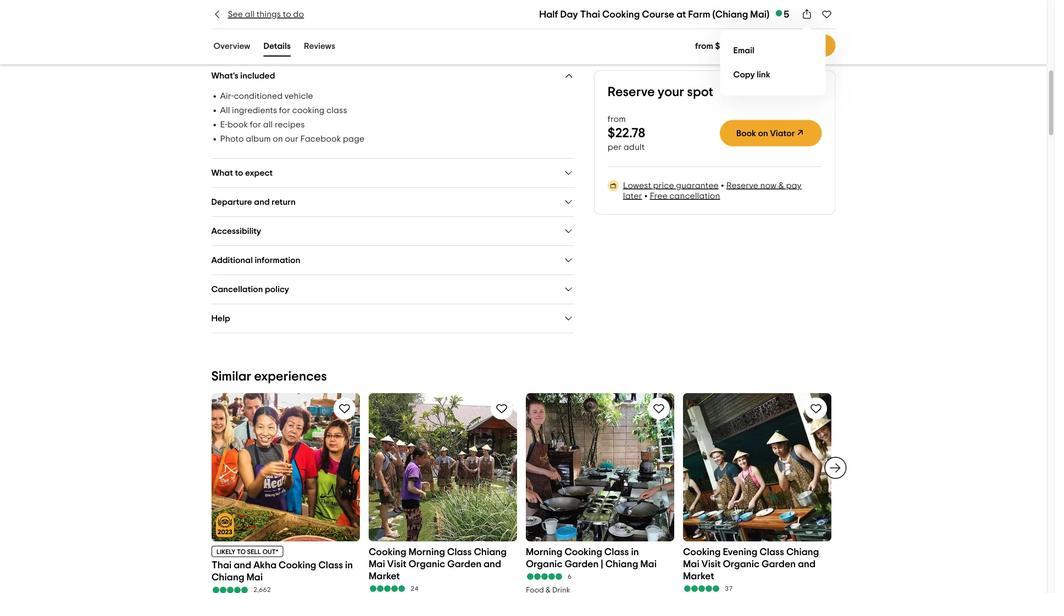 Task type: vqa. For each thing, say whether or not it's contained in the screenshot.
the Popular Types of Food
no



Task type: locate. For each thing, give the bounding box(es) containing it.
chiang
[[474, 548, 507, 557], [786, 548, 819, 557], [605, 560, 638, 570], [211, 573, 244, 583]]

|
[[601, 560, 603, 570]]

adult
[[624, 143, 645, 152]]

mai
[[369, 560, 385, 570], [640, 560, 657, 570], [683, 560, 699, 570], [246, 573, 263, 583]]

0 horizontal spatial organic
[[409, 560, 445, 570]]

1 vertical spatial all
[[263, 120, 273, 129]]

air-conditioned vehicle all ingredients for cooking class e-book for all recipes photo album on our facebook page
[[220, 92, 365, 143]]

$22.78 up adult
[[608, 127, 646, 140]]

to inside 'dropdown button'
[[235, 169, 243, 177]]

cooking inside cooking morning class chiang mai visit organic garden and market
[[369, 548, 406, 557]]

visit inside "cooking evening class chiang mai visit organic garden and market"
[[702, 560, 721, 570]]

free cancellation
[[650, 192, 720, 200]]

1 best from the left
[[309, 31, 326, 39]]

2 horizontal spatial garden
[[762, 560, 796, 570]]

class inside cooking morning class chiang mai visit organic garden and market
[[447, 548, 472, 557]]

reserve for now
[[727, 181, 759, 190]]

and inside cooking morning class chiang mai visit organic garden and market
[[483, 560, 501, 570]]

return
[[272, 198, 296, 206]]

save to a trip image
[[822, 9, 833, 20], [495, 402, 508, 416], [810, 402, 823, 416]]

3 garden from the left
[[762, 560, 796, 570]]

overview button
[[211, 38, 253, 57]]

3 organic from the left
[[723, 560, 760, 570]]

lowest price guarantee
[[623, 181, 719, 190]]

additional
[[211, 256, 253, 265]]

mai inside morning cooking class in organic garden | chiang mai
[[640, 560, 657, 570]]

class inside morning cooking class in organic garden | chiang mai
[[604, 548, 629, 557]]

choice
[[278, 31, 307, 39]]

(chiang
[[713, 9, 748, 19]]

0 horizontal spatial best
[[309, 31, 326, 39]]

in inside likely to sell out* thai and akha cooking class in chiang mai
[[345, 561, 353, 571]]

save to a trip image for morning cooking class in organic garden | chiang mai
[[652, 402, 666, 416]]

save to a trip image for cooking morning class chiang mai visit organic garden and market
[[495, 402, 508, 416]]

morning
[[408, 548, 445, 557], [526, 548, 562, 557]]

1 horizontal spatial organic
[[526, 560, 562, 570]]

mai)
[[751, 9, 770, 19]]

things
[[257, 10, 281, 19]]

chiang inside "cooking evening class chiang mai visit organic garden and market"
[[786, 548, 819, 557]]

1 vertical spatial reserve
[[727, 181, 759, 190]]

garden inside "cooking evening class chiang mai visit organic garden and market"
[[762, 560, 796, 570]]

garden inside morning cooking class in organic garden | chiang mai
[[565, 560, 599, 570]]

class inside "cooking evening class chiang mai visit organic garden and market"
[[760, 548, 784, 557]]

1 horizontal spatial $22.78
[[715, 42, 741, 50]]

0 horizontal spatial $22.78
[[608, 127, 646, 140]]

save to a trip image for likely to sell out*
[[338, 402, 351, 416]]

5.0 of 5 bubbles. 37 reviews element
[[683, 586, 832, 593]]

all right see
[[245, 10, 255, 19]]

class right evening
[[760, 548, 784, 557]]

1 horizontal spatial all
[[263, 120, 273, 129]]

to
[[283, 10, 291, 19], [235, 169, 243, 177]]

garden
[[447, 560, 481, 570], [565, 560, 599, 570], [762, 560, 796, 570]]

what's included
[[211, 71, 275, 80]]

1 vertical spatial thai
[[211, 561, 231, 571]]

cooking
[[603, 9, 640, 19], [369, 548, 406, 557], [565, 548, 602, 557], [683, 548, 721, 557], [279, 561, 316, 571]]

5.0 of 5 bubbles. 2,662 reviews element
[[211, 587, 360, 594]]

garden up 5.0 of 5 bubbles. 37 reviews "element" at the right of page
[[762, 560, 796, 570]]

visit up 5.0 of 5 bubbles. 24 reviews element
[[387, 560, 406, 570]]

e-
[[220, 120, 228, 129]]

0 horizontal spatial market
[[369, 572, 400, 582]]

1 horizontal spatial save to a trip image
[[652, 402, 666, 416]]

0 vertical spatial in
[[631, 548, 639, 557]]

at
[[677, 9, 686, 19]]

thai down likely at the bottom left
[[211, 561, 231, 571]]

0 horizontal spatial visit
[[387, 560, 406, 570]]

5.0 of 5 bubbles. 6 reviews element
[[526, 573, 674, 581]]

evening
[[723, 548, 758, 557]]

1 morning from the left
[[408, 548, 445, 557]]

0 vertical spatial to
[[283, 10, 291, 19]]

1 horizontal spatial visit
[[702, 560, 721, 570]]

2 organic from the left
[[526, 560, 562, 570]]

save to a trip image
[[338, 402, 351, 416], [652, 402, 666, 416]]

2 horizontal spatial organic
[[723, 560, 760, 570]]

2 market from the left
[[683, 572, 714, 582]]

1 vertical spatial in
[[345, 561, 353, 571]]

details
[[264, 42, 291, 50]]

free cancellation button
[[650, 192, 720, 200]]

market for cooking evening class chiang mai visit organic garden and market
[[683, 572, 714, 582]]

visit
[[387, 560, 406, 570], [702, 560, 721, 570]]

5.0 of 5 bubbles. 24 reviews element
[[369, 586, 517, 593]]

cooking inside likely to sell out* thai and akha cooking class in chiang mai
[[279, 561, 316, 571]]

1 horizontal spatial reserve
[[727, 181, 759, 190]]

0 vertical spatial all
[[245, 10, 255, 19]]

in
[[631, 548, 639, 557], [345, 561, 353, 571]]

garden inside cooking morning class chiang mai visit organic garden and market
[[447, 560, 481, 570]]

0 vertical spatial for
[[279, 106, 290, 115]]

for
[[279, 106, 290, 115], [250, 120, 261, 129]]

1 horizontal spatial thai
[[580, 9, 600, 19]]

and inside "cooking evening class chiang mai visit organic garden and market"
[[798, 560, 816, 570]]

visit for morning
[[387, 560, 406, 570]]

see
[[228, 10, 243, 19]]

2 save to a trip image from the left
[[652, 402, 666, 416]]

lowest
[[623, 181, 651, 190]]

email
[[734, 46, 755, 55]]

0 horizontal spatial morning
[[408, 548, 445, 557]]

cancellation
[[670, 192, 720, 200]]

visit inside cooking morning class chiang mai visit organic garden and market
[[387, 560, 406, 570]]

what to expect button
[[211, 168, 574, 179]]

class for evening
[[760, 548, 784, 557]]

1 horizontal spatial market
[[683, 572, 714, 582]]

2 morning from the left
[[526, 548, 562, 557]]

2 garden from the left
[[565, 560, 599, 570]]

to right what
[[235, 169, 243, 177]]

1 garden from the left
[[447, 560, 481, 570]]

0 vertical spatial from
[[695, 42, 714, 50]]

policy
[[265, 285, 289, 294]]

additional information
[[211, 256, 301, 265]]

0 vertical spatial reserve
[[608, 85, 655, 99]]

lowest price guarantee button
[[623, 181, 719, 190]]

1 vertical spatial to
[[235, 169, 243, 177]]

1 horizontal spatial morning
[[526, 548, 562, 557]]

save to a trip image for cooking evening class chiang mai visit organic garden and market
[[810, 402, 823, 416]]

from for from $22.78
[[695, 42, 714, 50]]

all up album
[[263, 120, 273, 129]]

all
[[245, 10, 255, 19], [263, 120, 273, 129]]

reserve left now
[[727, 181, 759, 190]]

class inside likely to sell out* thai and akha cooking class in chiang mai
[[318, 561, 343, 571]]

thai right day
[[580, 9, 600, 19]]

from down farm
[[695, 42, 714, 50]]

best right the the
[[353, 31, 370, 39]]

market inside "cooking evening class chiang mai visit organic garden and market"
[[683, 572, 714, 582]]

class up 5.0 of 5 bubbles. 2,662 reviews element
[[318, 561, 343, 571]]

0 horizontal spatial from
[[608, 115, 626, 124]]

cancellation
[[211, 285, 263, 294]]

class up 5.0 of 5 bubbles. 6 reviews element at the bottom
[[604, 548, 629, 557]]

reserve inside "reserve now & pay later"
[[727, 181, 759, 190]]

0 vertical spatial thai
[[580, 9, 600, 19]]

1 vertical spatial for
[[250, 120, 261, 129]]

page
[[343, 135, 365, 143]]

for up recipes
[[279, 106, 290, 115]]

album
[[246, 135, 271, 143]]

facebook
[[300, 135, 341, 143]]

class up 5.0 of 5 bubbles. 24 reviews element
[[447, 548, 472, 557]]

from
[[695, 42, 714, 50], [608, 115, 626, 124]]

1 horizontal spatial on
[[758, 129, 768, 138]]

0 horizontal spatial garden
[[447, 560, 481, 570]]

all inside the air-conditioned vehicle all ingredients for cooking class e-book for all recipes photo album on our facebook page
[[263, 120, 273, 129]]

0 horizontal spatial on
[[273, 135, 283, 143]]

pay
[[786, 181, 802, 190]]

1 save to a trip image from the left
[[338, 402, 351, 416]]

on left our on the left top of the page
[[273, 135, 283, 143]]

0 horizontal spatial reserve
[[608, 85, 655, 99]]

day
[[561, 9, 578, 19]]

morning inside cooking morning class chiang mai visit organic garden and market
[[408, 548, 445, 557]]

reserve now & pay later button
[[623, 181, 802, 200]]

garden for cooking evening class chiang mai visit organic garden and market
[[762, 560, 796, 570]]

1 horizontal spatial from
[[695, 42, 714, 50]]

garden up 5.0 of 5 bubbles. 24 reviews element
[[447, 560, 481, 570]]

1 organic from the left
[[409, 560, 445, 570]]

thai inside likely to sell out* thai and akha cooking class in chiang mai
[[211, 561, 231, 571]]

what to expect
[[211, 169, 273, 177]]

help
[[211, 314, 230, 323]]

to left do
[[283, 10, 291, 19]]

1 horizontal spatial best
[[353, 31, 370, 39]]

garden up 6
[[565, 560, 599, 570]]

2 visit from the left
[[702, 560, 721, 570]]

tab list
[[198, 36, 351, 59]]

organic
[[409, 560, 445, 570], [526, 560, 562, 570], [723, 560, 760, 570]]

$22.78
[[715, 42, 741, 50], [608, 127, 646, 140]]

1 horizontal spatial garden
[[565, 560, 599, 570]]

for down ingredients
[[250, 120, 261, 129]]

organic inside "cooking evening class chiang mai visit organic garden and market"
[[723, 560, 760, 570]]

class
[[327, 106, 347, 115]]

1 horizontal spatial in
[[631, 548, 639, 557]]

photo
[[220, 135, 244, 143]]

from $22.78 per adult
[[608, 115, 646, 152]]

course
[[642, 9, 675, 19]]

on right book
[[758, 129, 768, 138]]

morning inside morning cooking class in organic garden | chiang mai
[[526, 548, 562, 557]]

$22.78 down "(chiang"
[[715, 42, 741, 50]]

from up per at the right top
[[608, 115, 626, 124]]

visit up 5.0 of 5 bubbles. 37 reviews "element" at the right of page
[[702, 560, 721, 570]]

0 vertical spatial $22.78
[[715, 42, 741, 50]]

market inside cooking morning class chiang mai visit organic garden and market
[[369, 572, 400, 582]]

best up reviews
[[309, 31, 326, 39]]

6
[[568, 574, 572, 581]]

class
[[447, 548, 472, 557], [604, 548, 629, 557], [760, 548, 784, 557], [318, 561, 343, 571]]

0 horizontal spatial to
[[235, 169, 243, 177]]

copy
[[734, 70, 755, 79]]

organic inside cooking morning class chiang mai visit organic garden and market
[[409, 560, 445, 570]]

and
[[254, 198, 270, 206], [483, 560, 501, 570], [798, 560, 816, 570], [233, 561, 251, 571]]

1 vertical spatial from
[[608, 115, 626, 124]]

morning cooking class in organic garden | chiang mai
[[526, 548, 657, 570]]

1 visit from the left
[[387, 560, 406, 570]]

in inside morning cooking class in organic garden | chiang mai
[[631, 548, 639, 557]]

cooking inside morning cooking class in organic garden | chiang mai
[[565, 548, 602, 557]]

1 market from the left
[[369, 572, 400, 582]]

on
[[758, 129, 768, 138], [273, 135, 283, 143]]

tab list containing overview
[[198, 36, 351, 59]]

1 horizontal spatial for
[[279, 106, 290, 115]]

cancellation policy button
[[211, 284, 574, 295]]

from inside from $22.78 per adult
[[608, 115, 626, 124]]

reserve left the your
[[608, 85, 655, 99]]

menu
[[720, 30, 826, 96]]

1 vertical spatial $22.78
[[608, 127, 646, 140]]

and inside likely to sell out* thai and akha cooking class in chiang mai
[[233, 561, 251, 571]]

out*
[[262, 550, 278, 556]]

book
[[737, 129, 756, 138]]

0 horizontal spatial thai
[[211, 561, 231, 571]]

0 horizontal spatial save to a trip image
[[338, 402, 351, 416]]

0 horizontal spatial in
[[345, 561, 353, 571]]



Task type: describe. For each thing, give the bounding box(es) containing it.
garden for cooking morning class chiang mai visit organic garden and market
[[447, 560, 481, 570]]

menu containing email
[[720, 30, 826, 96]]

departure
[[211, 198, 252, 206]]

cooking
[[292, 106, 325, 115]]

overview
[[214, 42, 250, 50]]

information
[[255, 256, 301, 265]]

on inside the air-conditioned vehicle all ingredients for cooking class e-book for all recipes photo album on our facebook page
[[273, 135, 283, 143]]

37
[[725, 586, 733, 593]]

previous image
[[205, 462, 218, 475]]

likely
[[216, 550, 235, 556]]

later
[[623, 192, 642, 200]]

price
[[653, 181, 674, 190]]

to
[[237, 550, 245, 556]]

mai inside likely to sell out* thai and akha cooking class in chiang mai
[[246, 573, 263, 583]]

expect
[[245, 169, 273, 177]]

the
[[338, 31, 351, 39]]

mai inside "cooking evening class chiang mai visit organic garden and market"
[[683, 560, 699, 570]]

chiang inside morning cooking class in organic garden | chiang mai
[[605, 560, 638, 570]]

see all things to do link
[[211, 8, 304, 20]]

conditioned
[[234, 92, 283, 101]]

accessibility
[[211, 227, 261, 236]]

from $22.78
[[695, 42, 741, 50]]

farm
[[689, 9, 711, 19]]

2 best from the left
[[353, 31, 370, 39]]

copy link
[[734, 70, 771, 79]]

akha
[[253, 561, 276, 571]]

cooking evening class chiang mai visit organic garden and market
[[683, 548, 819, 582]]

free
[[650, 192, 668, 200]]

now
[[761, 181, 777, 190]]

what's
[[211, 71, 239, 80]]

vehicle
[[285, 92, 313, 101]]

all
[[220, 106, 230, 115]]

organic for cooking morning class chiang mai visit organic garden and market
[[409, 560, 445, 570]]

see all things to do
[[228, 10, 304, 19]]

reviews
[[304, 42, 335, 50]]

of
[[328, 31, 336, 39]]

similar
[[211, 370, 251, 383]]

book on viator
[[737, 129, 795, 138]]

share image
[[802, 9, 813, 20]]

guarantee
[[676, 181, 719, 190]]

and inside dropdown button
[[254, 198, 270, 206]]

class for morning
[[447, 548, 472, 557]]

included
[[240, 71, 275, 80]]

organic inside morning cooking class in organic garden | chiang mai
[[526, 560, 562, 570]]

2023
[[238, 42, 257, 51]]

reserve now & pay later
[[623, 181, 802, 200]]

chiang inside cooking morning class chiang mai visit organic garden and market
[[474, 548, 507, 557]]

cancellation policy
[[211, 285, 289, 294]]

what
[[211, 169, 233, 177]]

details button
[[261, 38, 293, 57]]

$22.78 for from $22.78
[[715, 42, 741, 50]]

experiences
[[254, 370, 327, 383]]

cooking inside "cooking evening class chiang mai visit organic garden and market"
[[683, 548, 721, 557]]

reserve your spot
[[608, 85, 714, 99]]

reviews button
[[302, 38, 338, 57]]

departure and return button
[[211, 197, 574, 208]]

$22.78 for from $22.78 per adult
[[608, 127, 646, 140]]

0 horizontal spatial for
[[250, 120, 261, 129]]

0 horizontal spatial all
[[245, 10, 255, 19]]

book on viator link
[[720, 120, 822, 147]]

book
[[228, 120, 248, 129]]

1 horizontal spatial to
[[283, 10, 291, 19]]

class for cooking
[[604, 548, 629, 557]]

mai inside cooking morning class chiang mai visit organic garden and market
[[369, 560, 385, 570]]

additional information button
[[211, 255, 574, 266]]

chiang inside likely to sell out* thai and akha cooking class in chiang mai
[[211, 573, 244, 583]]

cooking morning class chiang mai visit organic garden and market
[[369, 548, 507, 582]]

spot
[[687, 85, 714, 99]]

travelers' choice best of the best 2023
[[238, 31, 370, 51]]

organic for cooking evening class chiang mai visit organic garden and market
[[723, 560, 760, 570]]

likely to sell out* thai and akha cooking class in chiang mai
[[211, 550, 353, 583]]

5
[[784, 9, 790, 19]]

link
[[757, 70, 771, 79]]

our
[[285, 135, 299, 143]]

next image
[[829, 462, 843, 475]]

per
[[608, 143, 622, 152]]

visit for evening
[[702, 560, 721, 570]]

accessibility button
[[211, 226, 574, 237]]

&
[[779, 181, 784, 190]]

from for from $22.78 per adult
[[608, 115, 626, 124]]

help button
[[211, 313, 574, 324]]

departure and return
[[211, 198, 296, 206]]

do
[[293, 10, 304, 19]]

your
[[658, 85, 685, 99]]

what's included button
[[211, 70, 574, 81]]

sell
[[247, 550, 261, 556]]

reserve for your
[[608, 85, 655, 99]]

market for cooking morning class chiang mai visit organic garden and market
[[369, 572, 400, 582]]

half day thai cooking course at farm (chiang mai)
[[539, 9, 770, 19]]

viator
[[770, 129, 795, 138]]

recipes
[[275, 120, 305, 129]]



